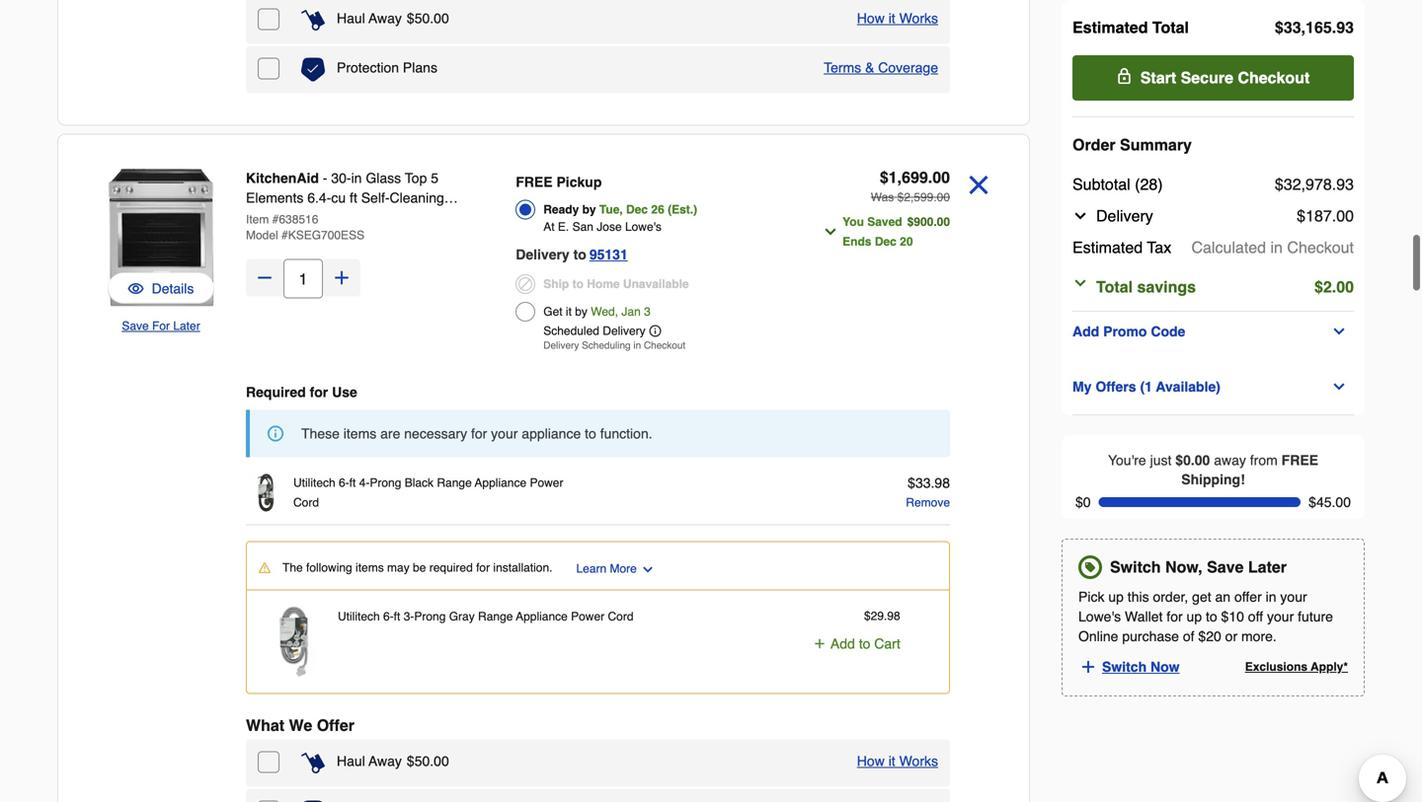Task type: locate. For each thing, give the bounding box(es) containing it.
later right for
[[173, 319, 200, 333]]

0 vertical spatial haul away filled image
[[301, 8, 325, 32]]

to for ship
[[572, 277, 584, 291]]

pickup
[[556, 174, 602, 190]]

2 how it works button from the top
[[857, 752, 938, 772]]

dec left 26
[[626, 203, 648, 217]]

offer
[[317, 717, 354, 735]]

ft inside utilitech 6-ft 4-prong black range appliance power cord
[[349, 476, 356, 490]]

1 vertical spatial chevron down image
[[1331, 324, 1347, 340]]

cord down the 'more' at the bottom left of the page
[[608, 610, 633, 624]]

0 vertical spatial away
[[369, 10, 402, 26]]

0 horizontal spatial up
[[1108, 590, 1124, 606]]

estimated
[[1072, 18, 1148, 37], [1072, 238, 1143, 257]]

up left this
[[1108, 590, 1124, 606]]

prong left gray
[[414, 610, 446, 624]]

for down order, in the right bottom of the page
[[1167, 609, 1183, 625]]

switch down online
[[1102, 660, 1147, 676]]

0 vertical spatial utilitech
[[293, 476, 335, 490]]

haul away filled image down we
[[301, 752, 325, 776]]

info image
[[649, 325, 661, 337], [268, 426, 283, 442]]

1 horizontal spatial up
[[1187, 609, 1202, 625]]

save left for
[[122, 319, 149, 333]]

how for second haul away filled image from the bottom
[[857, 10, 885, 26]]

2 how it works from the top
[[857, 754, 938, 770]]

lowe's inside option group
[[625, 220, 662, 234]]

0 vertical spatial plus image
[[813, 637, 826, 651]]

$45.00
[[1309, 495, 1351, 511]]

1 vertical spatial prong
[[414, 610, 446, 624]]

93
[[1336, 18, 1354, 37], [1336, 175, 1354, 194]]

secure image
[[1117, 68, 1132, 84]]

apply*
[[1311, 661, 1348, 675]]

0 vertical spatial 93
[[1336, 18, 1354, 37]]

1 vertical spatial haul
[[337, 754, 365, 770]]

save up an
[[1207, 559, 1244, 577]]

0 vertical spatial up
[[1108, 590, 1124, 606]]

1 vertical spatial info image
[[268, 426, 283, 442]]

appliance inside utilitech 6-ft 4-prong black range appliance power cord
[[475, 476, 526, 490]]

items left are
[[343, 426, 376, 442]]

0 vertical spatial appliance
[[475, 476, 526, 490]]

1 vertical spatial cord
[[608, 610, 633, 624]]

1 vertical spatial how it works
[[857, 754, 938, 770]]

1 away from the top
[[369, 10, 402, 26]]

6-ft 4-prong black range appliance power cord image
[[246, 474, 285, 513]]

6-ft 3-prong gray range appliance power cord image
[[259, 607, 330, 678]]

in right scheduling
[[633, 340, 641, 352]]

haul away $ 50 .00 up protection plans
[[337, 10, 449, 26]]

in right calculated
[[1270, 238, 1283, 257]]

0 vertical spatial switch
[[1110, 559, 1161, 577]]

delivery for delivery to 95131
[[516, 247, 570, 263]]

1 vertical spatial save
[[1207, 559, 1244, 577]]

utilitech right 6-ft 4-prong black range appliance power cord 'image'
[[293, 476, 335, 490]]

order summary
[[1072, 136, 1192, 154]]

exclusions apply*
[[1245, 661, 1348, 675]]

1 horizontal spatial chevron down image
[[1331, 324, 1347, 340]]

2 vertical spatial .
[[884, 610, 887, 624]]

1 vertical spatial how
[[857, 754, 885, 770]]

$
[[407, 10, 414, 26], [1275, 18, 1284, 37], [880, 168, 888, 187], [1275, 175, 1284, 194], [897, 191, 904, 204], [1297, 207, 1306, 225], [907, 215, 914, 229], [1314, 278, 1323, 296], [1175, 453, 1183, 469], [864, 610, 871, 624], [407, 754, 414, 770]]

chevron down image
[[823, 224, 839, 240], [1331, 324, 1347, 340]]

0 horizontal spatial plus image
[[813, 637, 826, 651]]

0 vertical spatial checkout
[[1238, 69, 1310, 87]]

haul away filled image up protection plan filled icon
[[301, 8, 325, 32]]

$33.98 remove
[[906, 475, 950, 510]]

ft inside 30-in glass top 5 elements 6.4-cu ft self-cleaning convection oven slide-in electric range (stainless steel)
[[350, 190, 357, 206]]

(est.)
[[668, 203, 697, 217]]

3-
[[404, 610, 414, 624]]

1 vertical spatial away
[[369, 754, 402, 770]]

1 vertical spatial later
[[1248, 559, 1287, 577]]

1 vertical spatial appliance
[[516, 610, 568, 624]]

appliance down installation.
[[516, 610, 568, 624]]

away for second haul away filled image from the bottom
[[369, 10, 402, 26]]

1 vertical spatial 93
[[1336, 175, 1354, 194]]

dec
[[626, 203, 648, 217], [875, 235, 896, 249]]

delivery up estimated tax
[[1096, 207, 1153, 225]]

0 vertical spatial ft
[[350, 190, 357, 206]]

1 vertical spatial free
[[1281, 453, 1318, 469]]

power inside utilitech 6-ft 4-prong black range appliance power cord
[[530, 476, 563, 490]]

installation.
[[493, 561, 552, 575]]

summary
[[1120, 136, 1192, 154]]

may
[[387, 561, 410, 575]]

1 vertical spatial range
[[437, 476, 472, 490]]

lowe's down 26
[[625, 220, 662, 234]]

1,699
[[888, 168, 928, 187]]

free for free pickup
[[516, 174, 553, 190]]

pick up this order, get an offer in your lowe's wallet for up to $10 off your future online purchase of $20 or more.
[[1078, 590, 1333, 645]]

1 vertical spatial dec
[[875, 235, 896, 249]]

6- left 4-
[[339, 476, 349, 490]]

in inside option group
[[633, 340, 641, 352]]

ship to home unavailable
[[543, 277, 689, 291]]

subtotal (28)
[[1072, 175, 1163, 194]]

1 vertical spatial works
[[899, 754, 938, 770]]

switch up this
[[1110, 559, 1161, 577]]

exclusions
[[1245, 661, 1308, 675]]

2 works from the top
[[899, 754, 938, 770]]

away for second haul away filled image
[[369, 754, 402, 770]]

1 horizontal spatial range
[[437, 476, 472, 490]]

to for delivery
[[573, 247, 586, 263]]

switch for switch now
[[1102, 660, 1147, 676]]

by up scheduled
[[575, 305, 587, 319]]

for right required
[[476, 561, 490, 575]]

range
[[246, 230, 287, 245], [437, 476, 472, 490], [478, 610, 513, 624]]

add promo code link
[[1072, 320, 1354, 344]]

0 horizontal spatial info image
[[268, 426, 283, 442]]

convection
[[246, 210, 315, 226]]

0 vertical spatial how it works button
[[857, 8, 938, 28]]

utilitech
[[293, 476, 335, 490], [338, 610, 380, 624]]

0 vertical spatial works
[[899, 10, 938, 26]]

ft left 3-
[[394, 610, 400, 624]]

1 93 from the top
[[1336, 18, 1354, 37]]

purchase
[[1122, 629, 1179, 645]]

checkout down the 3
[[644, 340, 686, 352]]

info image down required
[[268, 426, 283, 442]]

1 estimated from the top
[[1072, 18, 1148, 37]]

subtotal
[[1072, 175, 1130, 194]]

total up start
[[1152, 18, 1189, 37]]

2 how from the top
[[857, 754, 885, 770]]

power down learn on the bottom
[[571, 610, 605, 624]]

delivery up delivery scheduling in checkout
[[603, 324, 645, 338]]

utilitech inside utilitech 6-ft 4-prong black range appliance power cord
[[293, 476, 335, 490]]

my
[[1072, 379, 1092, 395]]

ready by tue, dec 26 (est.)
[[543, 203, 697, 217]]

0 vertical spatial how
[[857, 10, 885, 26]]

necessary
[[404, 426, 467, 442]]

1 horizontal spatial info image
[[649, 325, 661, 337]]

0 horizontal spatial later
[[173, 319, 200, 333]]

save for later
[[122, 319, 200, 333]]

1 horizontal spatial lowe's
[[1078, 609, 1121, 625]]

30-
[[331, 170, 351, 186]]

dec inside option group
[[626, 203, 648, 217]]

your up the future on the right
[[1280, 590, 1307, 606]]

50
[[414, 10, 430, 26], [414, 754, 430, 770]]

dec down 'saved'
[[875, 235, 896, 249]]

0 vertical spatial save
[[122, 319, 149, 333]]

2 50 from the top
[[414, 754, 430, 770]]

0 vertical spatial lowe's
[[625, 220, 662, 234]]

utilitech 6-ft 4-prong black range appliance power cord
[[293, 476, 563, 510]]

ft left 4-
[[349, 476, 356, 490]]

utilitech for utilitech 6-ft 4-prong black range appliance power cord
[[293, 476, 335, 490]]

93 up $ 187 .00
[[1336, 175, 1354, 194]]

terms
[[824, 60, 861, 76]]

1 vertical spatial utilitech
[[338, 610, 380, 624]]

haul away $ 50 .00 down offer
[[337, 754, 449, 770]]

jose
[[597, 220, 622, 234]]

power down appliance
[[530, 476, 563, 490]]

free up ready
[[516, 174, 553, 190]]

to right "ship"
[[572, 277, 584, 291]]

san
[[572, 220, 593, 234]]

6- for 3-
[[383, 610, 394, 624]]

range right black at the bottom of page
[[437, 476, 472, 490]]

6-
[[339, 476, 349, 490], [383, 610, 394, 624]]

0 vertical spatial power
[[530, 476, 563, 490]]

chevron down image
[[1072, 208, 1088, 224], [1072, 276, 1088, 291], [1331, 379, 1347, 395], [641, 563, 655, 577]]

slide-
[[356, 210, 391, 226]]

estimated tax
[[1072, 238, 1171, 257]]

.
[[1332, 18, 1336, 37], [1332, 175, 1336, 194], [884, 610, 887, 624]]

my offers (1 available) link
[[1072, 375, 1354, 399]]

chevron down image left the you
[[823, 224, 839, 240]]

function.
[[600, 426, 652, 442]]

1 vertical spatial total
[[1096, 278, 1133, 296]]

the following items may be required for installation.
[[282, 561, 552, 575]]

get it by wed, jan 3
[[543, 305, 651, 319]]

2 vertical spatial ft
[[394, 610, 400, 624]]

0 vertical spatial 50
[[414, 10, 430, 26]]

1 horizontal spatial total
[[1152, 18, 1189, 37]]

plus image left the add to cart
[[813, 637, 826, 651]]

in right offer
[[1266, 590, 1276, 606]]

add inside "element"
[[830, 636, 855, 652]]

in inside the pick up this order, get an offer in your lowe's wallet for up to $10 off your future online purchase of $20 or more.
[[1266, 590, 1276, 606]]

1 horizontal spatial cord
[[608, 610, 633, 624]]

steel)
[[355, 230, 391, 245]]

save inside button
[[122, 319, 149, 333]]

home
[[587, 277, 620, 291]]

haul away filled image
[[301, 8, 325, 32], [301, 752, 325, 776]]

total
[[1152, 18, 1189, 37], [1096, 278, 1133, 296]]

of
[[1183, 629, 1194, 645]]

1 horizontal spatial add
[[1072, 324, 1099, 340]]

for
[[310, 385, 328, 400], [471, 426, 487, 442], [476, 561, 490, 575], [1167, 609, 1183, 625]]

0 vertical spatial total
[[1152, 18, 1189, 37]]

0 vertical spatial add
[[1072, 324, 1099, 340]]

0 horizontal spatial free
[[516, 174, 553, 190]]

1 horizontal spatial dec
[[875, 235, 896, 249]]

1 vertical spatial lowe's
[[1078, 609, 1121, 625]]

0 vertical spatial estimated
[[1072, 18, 1148, 37]]

0 vertical spatial haul away $ 50 .00
[[337, 10, 449, 26]]

plus image
[[813, 637, 826, 651], [1079, 659, 1097, 677]]

free right from
[[1281, 453, 1318, 469]]

2 away from the top
[[369, 754, 402, 770]]

to left the cart
[[859, 636, 870, 652]]

your left appliance
[[491, 426, 518, 442]]

2 vertical spatial checkout
[[644, 340, 686, 352]]

1 vertical spatial by
[[575, 305, 587, 319]]

checkout down the '33,165'
[[1238, 69, 1310, 87]]

0 vertical spatial 6-
[[339, 476, 349, 490]]

range down item
[[246, 230, 287, 245]]

0 vertical spatial your
[[491, 426, 518, 442]]

for inside the pick up this order, get an offer in your lowe's wallet for up to $10 off your future online purchase of $20 or more.
[[1167, 609, 1183, 625]]

option group containing free pickup
[[516, 168, 790, 357]]

info image down the 3
[[649, 325, 661, 337]]

0 vertical spatial how it works
[[857, 10, 938, 26]]

0 vertical spatial dec
[[626, 203, 648, 217]]

0 vertical spatial chevron down image
[[823, 224, 839, 240]]

to inside the pick up this order, get an offer in your lowe's wallet for up to $10 off your future online purchase of $20 or more.
[[1206, 609, 1217, 625]]

kitchenaid -
[[246, 170, 331, 186]]

cord inside utilitech 6-ft 4-prong black range appliance power cord
[[293, 496, 319, 510]]

1 vertical spatial ft
[[349, 476, 356, 490]]

warning image
[[259, 562, 271, 574]]

start
[[1140, 69, 1176, 87]]

2 estimated from the top
[[1072, 238, 1143, 257]]

delivery scheduling in checkout
[[543, 340, 686, 352]]

cord right 6-ft 4-prong black range appliance power cord 'image'
[[293, 496, 319, 510]]

1 works from the top
[[899, 10, 938, 26]]

1 vertical spatial items
[[356, 561, 384, 575]]

free inside option group
[[516, 174, 553, 190]]

estimated left tax
[[1072, 238, 1143, 257]]

1 horizontal spatial plus image
[[1079, 659, 1097, 677]]

haul up protection
[[337, 10, 365, 26]]

to up $20 on the right bottom of page
[[1206, 609, 1217, 625]]

0 vertical spatial it
[[888, 10, 895, 26]]

be
[[413, 561, 426, 575]]

add item to cart element
[[830, 634, 900, 654]]

plus image inside switch now button
[[1079, 659, 1097, 677]]

add for add promo code
[[1072, 324, 1099, 340]]

required for use
[[246, 385, 357, 400]]

1 horizontal spatial utilitech
[[338, 610, 380, 624]]

later
[[173, 319, 200, 333], [1248, 559, 1287, 577]]

prong inside utilitech 6-ft 4-prong black range appliance power cord
[[370, 476, 401, 490]]

your right off
[[1267, 609, 1294, 625]]

1 vertical spatial up
[[1187, 609, 1202, 625]]

delivery down scheduled
[[543, 340, 579, 352]]

30-in glass top 5 elements 6.4-cu ft self-cleaning convection oven slide-in electric range (stainless steel)
[[246, 170, 451, 245]]

range inside utilitech 6-ft 4-prong black range appliance power cord
[[437, 476, 472, 490]]

93 right the '33,165'
[[1336, 18, 1354, 37]]

1 horizontal spatial 6-
[[383, 610, 394, 624]]

at e. san jose lowe's
[[543, 220, 662, 234]]

power
[[530, 476, 563, 490], [571, 610, 605, 624]]

add left promo
[[1072, 324, 1099, 340]]

2 horizontal spatial range
[[478, 610, 513, 624]]

6- inside utilitech 6-ft 4-prong black range appliance power cord
[[339, 476, 349, 490]]

later up offer
[[1248, 559, 1287, 577]]

range right gray
[[478, 610, 513, 624]]

0 vertical spatial range
[[246, 230, 287, 245]]

minus image
[[255, 268, 275, 288]]

scheduled
[[543, 324, 599, 338]]

to
[[573, 247, 586, 263], [572, 277, 584, 291], [585, 426, 596, 442], [1206, 609, 1217, 625], [859, 636, 870, 652]]

0 horizontal spatial save
[[122, 319, 149, 333]]

details button
[[108, 273, 214, 305], [128, 279, 194, 299]]

later inside button
[[173, 319, 200, 333]]

checkout inside option group
[[644, 340, 686, 352]]

utilitech left 3-
[[338, 610, 380, 624]]

cart
[[874, 636, 900, 652]]

for left use
[[310, 385, 328, 400]]

switch inside button
[[1102, 660, 1147, 676]]

free
[[516, 174, 553, 190], [1281, 453, 1318, 469]]

checkout inside the start secure checkout button
[[1238, 69, 1310, 87]]

1 horizontal spatial later
[[1248, 559, 1287, 577]]

add left the cart
[[830, 636, 855, 652]]

0 horizontal spatial range
[[246, 230, 287, 245]]

0 vertical spatial cord
[[293, 496, 319, 510]]

lowe's up online
[[1078, 609, 1121, 625]]

estimated up secure 'icon' in the right of the page
[[1072, 18, 1148, 37]]

add for add to cart
[[830, 636, 855, 652]]

to down san
[[573, 247, 586, 263]]

2 vertical spatial range
[[478, 610, 513, 624]]

0 vertical spatial prong
[[370, 476, 401, 490]]

or
[[1225, 629, 1237, 645]]

0 vertical spatial .
[[1332, 18, 1336, 37]]

switch
[[1110, 559, 1161, 577], [1102, 660, 1147, 676]]

1 vertical spatial haul away filled image
[[301, 752, 325, 776]]

0 horizontal spatial total
[[1096, 278, 1133, 296]]

appliance
[[522, 426, 581, 442]]

up up of
[[1187, 609, 1202, 625]]

by up san
[[582, 203, 596, 217]]

0 vertical spatial haul
[[337, 10, 365, 26]]

items left may
[[356, 561, 384, 575]]

prong for 4-
[[370, 476, 401, 490]]

remove item image
[[962, 168, 995, 202]]

1 vertical spatial power
[[571, 610, 605, 624]]

95131
[[589, 247, 628, 263]]

in down cleaning
[[391, 210, 402, 226]]

to for add
[[859, 636, 870, 652]]

total down estimated tax
[[1096, 278, 1133, 296]]

1 vertical spatial haul away $ 50 .00
[[337, 754, 449, 770]]

oven
[[319, 210, 352, 226]]

haul down offer
[[337, 754, 365, 770]]

1 horizontal spatial prong
[[414, 610, 446, 624]]

$ inside you saved $ 900 .00 ends dec 20
[[907, 215, 914, 229]]

was
[[871, 191, 894, 204]]

1 vertical spatial how it works button
[[857, 752, 938, 772]]

cord for utilitech 6-ft 3-prong gray range appliance power cord
[[608, 610, 633, 624]]

plus image down online
[[1079, 659, 1097, 677]]

2,599
[[904, 191, 934, 204]]

plus image for switch now
[[1079, 659, 1097, 677]]

power for utilitech 6-ft 4-prong black range appliance power cord
[[530, 476, 563, 490]]

$ 187 .00
[[1297, 207, 1354, 225]]

6- left 3-
[[383, 610, 394, 624]]

ft right the "cu"
[[350, 190, 357, 206]]

1 horizontal spatial power
[[571, 610, 605, 624]]

1 vertical spatial 50
[[414, 754, 430, 770]]

2 93 from the top
[[1336, 175, 1354, 194]]

quickview image
[[128, 279, 144, 299]]

chevron down image inside my offers (1 available) link
[[1331, 379, 1347, 395]]

delivery to 95131
[[516, 247, 628, 263]]

for right necessary
[[471, 426, 487, 442]]

0 horizontal spatial 6-
[[339, 476, 349, 490]]

required
[[429, 561, 473, 575]]

to inside "element"
[[859, 636, 870, 652]]

1 how from the top
[[857, 10, 885, 26]]

0 horizontal spatial dec
[[626, 203, 648, 217]]

1 vertical spatial plus image
[[1079, 659, 1097, 677]]

by
[[582, 203, 596, 217], [575, 305, 587, 319]]

1 how it works button from the top
[[857, 8, 938, 28]]

appliance down these items are necessary for your appliance to function.
[[475, 476, 526, 490]]

chevron down image down $ 2 .00
[[1331, 324, 1347, 340]]

0 horizontal spatial prong
[[370, 476, 401, 490]]

checkout down 187
[[1287, 238, 1354, 257]]

1 vertical spatial .
[[1332, 175, 1336, 194]]

0 vertical spatial free
[[516, 174, 553, 190]]

free inside free shipping!
[[1281, 453, 1318, 469]]

0 horizontal spatial power
[[530, 476, 563, 490]]

delivery down at
[[516, 247, 570, 263]]

savings
[[1137, 278, 1196, 296]]

prong left black at the bottom of page
[[370, 476, 401, 490]]

option group
[[516, 168, 790, 357]]

available)
[[1156, 379, 1220, 395]]



Task type: describe. For each thing, give the bounding box(es) containing it.
(28)
[[1135, 175, 1163, 194]]

1 vertical spatial your
[[1280, 590, 1307, 606]]

range for 4-
[[437, 476, 472, 490]]

3
[[644, 305, 651, 319]]

95131 button
[[589, 243, 628, 267]]

range inside 30-in glass top 5 elements 6.4-cu ft self-cleaning convection oven slide-in electric range (stainless steel)
[[246, 230, 287, 245]]

an
[[1215, 590, 1231, 606]]

appliance for gray
[[516, 610, 568, 624]]

$ 32,978 . 93
[[1275, 175, 1354, 194]]

protection plan filled image
[[301, 58, 325, 81]]

$ 33,165 . 93
[[1275, 18, 1354, 37]]

estimated for estimated tax
[[1072, 238, 1143, 257]]

$10
[[1221, 609, 1244, 625]]

1 horizontal spatial save
[[1207, 559, 1244, 577]]

switch now button
[[1078, 655, 1197, 681]]

scheduling
[[582, 340, 631, 352]]

1 haul away $ 50 .00 from the top
[[337, 10, 449, 26]]

$ 1,699 .00 was $ 2,599 .00
[[871, 168, 950, 204]]

#638516
[[272, 213, 318, 227]]

1 50 from the top
[[414, 10, 430, 26]]

2 vertical spatial it
[[888, 754, 895, 770]]

chevron down image inside add promo code link
[[1331, 324, 1347, 340]]

range for 3-
[[478, 610, 513, 624]]

pick
[[1078, 590, 1104, 606]]

these items are necessary for your appliance to function.
[[301, 426, 652, 442]]

item #638516 model #kseg700ess
[[246, 213, 364, 242]]

lowe's inside the pick up this order, get an offer in your lowe's wallet for up to $10 off your future online purchase of $20 or more.
[[1078, 609, 1121, 625]]

ft for 4-
[[349, 476, 356, 490]]

terms & coverage
[[824, 60, 938, 76]]

in left glass
[[351, 170, 362, 186]]

Stepper number input field with increment and decrement buttons number field
[[283, 259, 323, 299]]

switch now, save later
[[1110, 559, 1287, 577]]

6.4-
[[307, 190, 331, 206]]

switch now
[[1102, 660, 1180, 676]]

delivery for delivery scheduling in checkout
[[543, 340, 579, 352]]

2 haul away $ 50 .00 from the top
[[337, 754, 449, 770]]

block image
[[516, 275, 535, 294]]

scheduled delivery
[[543, 324, 645, 338]]

1 haul from the top
[[337, 10, 365, 26]]

cord for utilitech 6-ft 4-prong black range appliance power cord
[[293, 496, 319, 510]]

delivery for delivery
[[1096, 207, 1153, 225]]

you
[[842, 215, 864, 229]]

plus image for add to cart
[[813, 637, 826, 651]]

free pickup
[[516, 174, 602, 190]]

to left function.
[[585, 426, 596, 442]]

add to cart
[[830, 636, 900, 652]]

0 horizontal spatial chevron down image
[[823, 224, 839, 240]]

(1
[[1140, 379, 1152, 395]]

how for second haul away filled image
[[857, 754, 885, 770]]

utilitech 6-ft 3-prong gray range appliance power cord
[[338, 610, 633, 624]]

my offers (1 available)
[[1072, 379, 1220, 395]]

0.00
[[1183, 453, 1210, 469]]

32,978
[[1284, 175, 1332, 194]]

0 vertical spatial by
[[582, 203, 596, 217]]

offer
[[1234, 590, 1262, 606]]

. for 29
[[884, 610, 887, 624]]

shipping!
[[1181, 472, 1245, 488]]

from
[[1250, 453, 1278, 469]]

$33.98
[[908, 475, 950, 491]]

power for utilitech 6-ft 3-prong gray range appliance power cord
[[571, 610, 605, 624]]

93 for $ 32,978 . 93
[[1336, 175, 1354, 194]]

dec inside you saved $ 900 .00 ends dec 20
[[875, 235, 896, 249]]

5
[[431, 170, 438, 186]]

prong for 3-
[[414, 610, 446, 624]]

get
[[1192, 590, 1211, 606]]

2
[[1323, 278, 1332, 296]]

4-
[[359, 476, 370, 490]]

now,
[[1165, 559, 1202, 577]]

2 haul away filled image from the top
[[301, 752, 325, 776]]

0 vertical spatial info image
[[649, 325, 661, 337]]

29
[[871, 610, 884, 624]]

remove button
[[906, 493, 950, 513]]

2 vertical spatial your
[[1267, 609, 1294, 625]]

. for 33,165
[[1332, 18, 1336, 37]]

start secure checkout
[[1140, 69, 1310, 87]]

required
[[246, 385, 306, 400]]

we
[[289, 717, 312, 735]]

0 vertical spatial items
[[343, 426, 376, 442]]

$ 29 . 98
[[864, 610, 900, 624]]

1 haul away filled image from the top
[[301, 8, 325, 32]]

.00 inside you saved $ 900 .00 ends dec 20
[[934, 215, 950, 229]]

you saved $ 900 .00 ends dec 20
[[842, 215, 950, 249]]

$20
[[1198, 629, 1221, 645]]

checkout for calculated in checkout
[[1287, 238, 1354, 257]]

more
[[610, 562, 637, 576]]

1 how it works from the top
[[857, 10, 938, 26]]

secure
[[1181, 69, 1233, 87]]

$ 2 .00
[[1314, 278, 1354, 296]]

. for 32,978
[[1332, 175, 1336, 194]]

saved
[[867, 215, 902, 229]]

free shipping!
[[1181, 453, 1318, 488]]

tax
[[1147, 238, 1171, 257]]

utilitech for utilitech 6-ft 3-prong gray range appliance power cord
[[338, 610, 380, 624]]

protection
[[337, 60, 399, 76]]

switch for switch now, save later
[[1110, 559, 1161, 577]]

2 haul from the top
[[337, 754, 365, 770]]

code
[[1151, 324, 1185, 340]]

get
[[543, 305, 562, 319]]

20
[[900, 235, 913, 249]]

93 for $ 33,165 . 93
[[1336, 18, 1354, 37]]

30-in glass top 5 elements 6.4-cu ft self-cleaning convection oven slide-in electric range (stainless steel) image
[[90, 166, 232, 309]]

protection plans
[[337, 60, 437, 76]]

ft for 3-
[[394, 610, 400, 624]]

appliance for black
[[475, 476, 526, 490]]

1 vertical spatial it
[[566, 305, 572, 319]]

6- for 4-
[[339, 476, 349, 490]]

$0
[[1075, 495, 1091, 511]]

what we offer
[[246, 717, 354, 735]]

unavailable
[[623, 277, 689, 291]]

how it works button for second haul away filled image
[[857, 752, 938, 772]]

checkout for start secure checkout
[[1238, 69, 1310, 87]]

kitchenaid
[[246, 170, 319, 186]]

wallet
[[1125, 609, 1163, 625]]

are
[[380, 426, 400, 442]]

calculated in checkout
[[1191, 238, 1354, 257]]

save for later button
[[122, 316, 200, 336]]

jan
[[622, 305, 641, 319]]

900
[[914, 215, 934, 229]]

cu
[[331, 190, 346, 206]]

start secure checkout button
[[1072, 55, 1354, 101]]

terms & coverage button
[[824, 58, 938, 78]]

plus image
[[332, 268, 352, 288]]

learn more
[[576, 562, 637, 576]]

details
[[152, 281, 194, 297]]

what
[[246, 717, 285, 735]]

total savings
[[1096, 278, 1196, 296]]

tag filled image
[[1081, 559, 1099, 577]]

estimated for estimated total
[[1072, 18, 1148, 37]]

how it works button for second haul away filled image from the bottom
[[857, 8, 938, 28]]

gray
[[449, 610, 475, 624]]

this
[[1128, 590, 1149, 606]]

free for free shipping!
[[1281, 453, 1318, 469]]

elements
[[246, 190, 304, 206]]

learn
[[576, 562, 606, 576]]



Task type: vqa. For each thing, say whether or not it's contained in the screenshot.
3- 6-
yes



